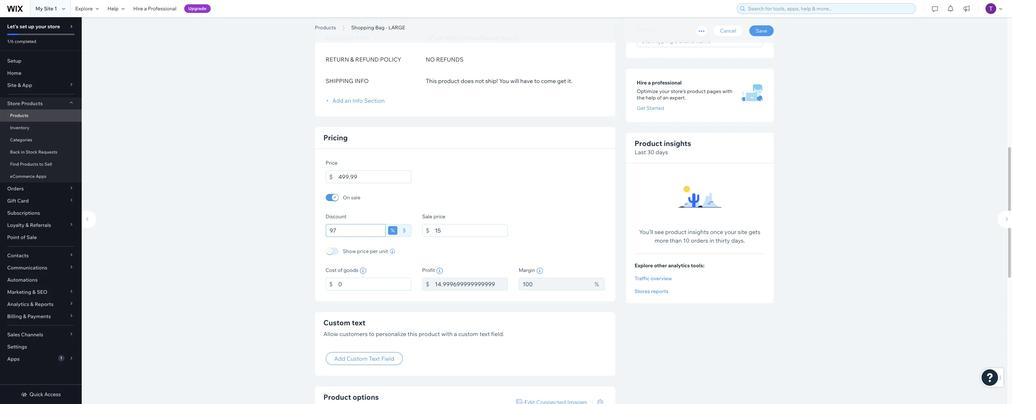 Task type: vqa. For each thing, say whether or not it's contained in the screenshot.
sections
yes



Task type: locate. For each thing, give the bounding box(es) containing it.
1 vertical spatial 1
[[60, 356, 62, 361]]

& left seo
[[32, 289, 36, 296]]

info up add an info section
[[355, 77, 369, 84]]

explore other analytics tools:
[[635, 263, 705, 269]]

insights up orders
[[688, 229, 709, 236]]

discount
[[326, 214, 347, 220]]

once
[[711, 229, 724, 236]]

products up the ecommerce apps
[[20, 162, 38, 167]]

1 vertical spatial your
[[660, 88, 670, 95]]

2 horizontal spatial of
[[657, 95, 662, 101]]

large up x
[[413, 15, 457, 32]]

info
[[355, 34, 370, 41], [355, 77, 369, 84]]

sale inside "shopping bag - large" form
[[422, 214, 433, 220]]

products right the "store"
[[21, 100, 43, 107]]

1 horizontal spatial your
[[660, 88, 670, 95]]

apps down settings on the left bottom of page
[[7, 356, 20, 363]]

0 horizontal spatial info tooltip image
[[360, 268, 366, 275]]

0 vertical spatial add
[[333, 97, 344, 104]]

automations
[[7, 277, 38, 284]]

1 vertical spatial products link
[[0, 110, 82, 122]]

0 horizontal spatial %
[[391, 228, 395, 234]]

info tooltip image right goods at the left
[[360, 268, 366, 275]]

1 horizontal spatial large
[[413, 15, 457, 32]]

price
[[434, 214, 445, 220], [357, 248, 369, 255]]

product inside you'll see product insights once your site gets more than 10 orders in thirty days.
[[666, 229, 687, 236]]

cancel
[[721, 28, 737, 34]]

get started link
[[637, 105, 665, 112]]

0 horizontal spatial of
[[21, 235, 25, 241]]

product left pages
[[688, 88, 706, 95]]

bag down info
[[376, 24, 385, 31]]

0 horizontal spatial to
[[39, 162, 43, 167]]

& for marketing
[[32, 289, 36, 296]]

1 vertical spatial a
[[648, 80, 651, 86]]

set
[[20, 23, 27, 30]]

product
[[438, 77, 460, 84], [688, 88, 706, 95], [666, 229, 687, 236], [419, 331, 440, 338]]

in right back
[[21, 150, 25, 155]]

add inside button
[[334, 356, 346, 363]]

0 vertical spatial custom
[[324, 319, 350, 328]]

1 vertical spatial with
[[442, 331, 453, 338]]

0 horizontal spatial hire
[[133, 5, 143, 12]]

1 vertical spatial to
[[39, 162, 43, 167]]

not
[[475, 77, 484, 84]]

1 horizontal spatial to
[[369, 331, 375, 338]]

hire inside "shopping bag - large" form
[[637, 80, 647, 86]]

1 horizontal spatial hire
[[637, 80, 647, 86]]

0 horizontal spatial in
[[21, 150, 25, 155]]

2 horizontal spatial your
[[725, 229, 737, 236]]

0 horizontal spatial price
[[357, 248, 369, 255]]

get
[[558, 77, 567, 84]]

%
[[391, 228, 395, 234], [595, 281, 599, 288]]

info tooltip image
[[360, 268, 366, 275], [437, 268, 443, 275], [537, 268, 543, 275]]

0 vertical spatial price
[[434, 214, 445, 220]]

hire for hire a professional
[[133, 5, 143, 12]]

insights up days
[[664, 139, 692, 148]]

apps down find products to sell "link" at left
[[36, 174, 46, 179]]

0 horizontal spatial a
[[144, 5, 147, 12]]

0 vertical spatial 1
[[55, 5, 57, 12]]

1 horizontal spatial price
[[434, 214, 445, 220]]

1 horizontal spatial a
[[454, 331, 457, 338]]

0 horizontal spatial site
[[7, 82, 17, 89]]

ecommerce apps
[[10, 174, 46, 179]]

natural
[[479, 34, 499, 41]]

0 horizontal spatial 1
[[55, 5, 57, 12]]

0 horizontal spatial sale
[[27, 235, 37, 241]]

of inside sidebar element
[[21, 235, 25, 241]]

1 info tooltip image from the left
[[360, 268, 366, 275]]

1 vertical spatial explore
[[635, 263, 653, 269]]

1 horizontal spatial explore
[[635, 263, 653, 269]]

& inside site & app dropdown button
[[18, 82, 21, 89]]

3 info tooltip image from the left
[[537, 268, 543, 275]]

text
[[352, 319, 366, 328], [480, 331, 490, 338]]

contacts button
[[0, 250, 82, 262]]

& left app
[[18, 82, 21, 89]]

optimize your store's product pages with the help of an expert.
[[637, 88, 733, 101]]

0 horizontal spatial an
[[345, 97, 351, 104]]

hire inside hire a professional link
[[133, 5, 143, 12]]

0 vertical spatial in
[[21, 150, 25, 155]]

to inside the custom text allow customers to personalize this product with a custom text field.
[[369, 331, 375, 338]]

to
[[535, 77, 540, 84], [39, 162, 43, 167], [369, 331, 375, 338]]

site down home
[[7, 82, 17, 89]]

your inside you'll see product insights once your site gets more than 10 orders in thirty days.
[[725, 229, 737, 236]]

subscriptions
[[7, 210, 40, 217]]

& inside marketing & seo "dropdown button"
[[32, 289, 36, 296]]

1 vertical spatial site
[[7, 82, 17, 89]]

1 vertical spatial sale
[[27, 235, 37, 241]]

you'll see product insights once your site gets more than 10 orders in thirty days.
[[640, 229, 761, 245]]

product inside "product insights last 30 days"
[[635, 139, 663, 148]]

1 vertical spatial price
[[357, 248, 369, 255]]

product info
[[326, 34, 370, 41]]

field.
[[491, 331, 505, 338]]

add
[[333, 97, 344, 104], [334, 356, 346, 363]]

info down additional info sections
[[355, 34, 370, 41]]

an left the info
[[345, 97, 351, 104]]

overview
[[651, 276, 672, 282]]

& right loyalty
[[26, 222, 29, 229]]

0 vertical spatial products link
[[311, 24, 340, 31]]

hire right help button on the left top of page
[[133, 5, 143, 12]]

info tooltip image right profit
[[437, 268, 443, 275]]

will
[[511, 77, 519, 84]]

Start typing a brand name field
[[640, 35, 761, 47]]

back in stock requests
[[10, 150, 57, 155]]

site inside site & app dropdown button
[[7, 82, 17, 89]]

& inside "shopping bag - large" form
[[351, 56, 354, 63]]

to inside "link"
[[39, 162, 43, 167]]

of for point of sale
[[21, 235, 25, 241]]

0 vertical spatial hire
[[133, 5, 143, 12]]

0 vertical spatial your
[[35, 23, 46, 30]]

1 horizontal spatial sale
[[422, 214, 433, 220]]

0 vertical spatial apps
[[36, 174, 46, 179]]

with inside the custom text allow customers to personalize this product with a custom text field.
[[442, 331, 453, 338]]

large down sections
[[389, 24, 405, 31]]

1 vertical spatial apps
[[7, 356, 20, 363]]

1 vertical spatial product
[[324, 393, 351, 402]]

additional info sections
[[326, 16, 410, 22]]

add an info section link
[[326, 97, 385, 104]]

your up thirty on the bottom right of page
[[725, 229, 737, 236]]

& left reports
[[30, 302, 34, 308]]

of right help
[[657, 95, 662, 101]]

products up product
[[315, 24, 336, 31]]

1 horizontal spatial product
[[635, 139, 663, 148]]

product left options
[[324, 393, 351, 402]]

product up '30' at right top
[[635, 139, 663, 148]]

the
[[637, 95, 645, 101]]

price up $ text box
[[434, 214, 445, 220]]

unit
[[379, 248, 388, 255]]

1 horizontal spatial site
[[44, 5, 53, 12]]

custom inside the custom text allow customers to personalize this product with a custom text field.
[[324, 319, 350, 328]]

customers
[[340, 331, 368, 338]]

shopping
[[315, 15, 375, 32], [351, 24, 374, 31]]

quick access
[[30, 392, 61, 398]]

it.
[[568, 77, 573, 84]]

additional
[[326, 16, 362, 22]]

cost of goods
[[326, 267, 359, 274]]

an left expert.
[[663, 95, 669, 101]]

explore inside "shopping bag - large" form
[[635, 263, 653, 269]]

1 vertical spatial of
[[21, 235, 25, 241]]

explore
[[75, 5, 93, 12], [635, 263, 653, 269]]

1 vertical spatial %
[[595, 281, 599, 288]]

1 vertical spatial insights
[[688, 229, 709, 236]]

products link up product
[[311, 24, 340, 31]]

you'll
[[640, 229, 654, 236]]

tools:
[[691, 263, 705, 269]]

with left custom
[[442, 331, 453, 338]]

0 vertical spatial a
[[144, 5, 147, 12]]

0 horizontal spatial products link
[[0, 110, 82, 122]]

your right up
[[35, 23, 46, 30]]

0 vertical spatial explore
[[75, 5, 93, 12]]

None text field
[[339, 278, 412, 291], [435, 278, 508, 291], [339, 278, 412, 291], [435, 278, 508, 291]]

options
[[353, 393, 379, 402]]

loyalty & referrals
[[7, 222, 51, 229]]

0 horizontal spatial with
[[442, 331, 453, 338]]

my site 1
[[36, 5, 57, 12]]

0 vertical spatial of
[[657, 95, 662, 101]]

0 horizontal spatial explore
[[75, 5, 93, 12]]

1 horizontal spatial apps
[[36, 174, 46, 179]]

a left professional
[[144, 5, 147, 12]]

add down allow
[[334, 356, 346, 363]]

custom up allow
[[324, 319, 350, 328]]

shopping bag - large form
[[78, 0, 1013, 405]]

expert.
[[670, 95, 686, 101]]

a inside the custom text allow customers to personalize this product with a custom text field.
[[454, 331, 457, 338]]

1 horizontal spatial text
[[480, 331, 490, 338]]

1 horizontal spatial 1
[[60, 356, 62, 361]]

get started
[[637, 105, 665, 112]]

started
[[647, 105, 665, 112]]

add an info section
[[331, 97, 385, 104]]

product up 'than'
[[666, 229, 687, 236]]

0 horizontal spatial text
[[352, 319, 366, 328]]

in down "once"
[[710, 238, 715, 245]]

0 vertical spatial site
[[44, 5, 53, 12]]

to right customers
[[369, 331, 375, 338]]

of right the cost
[[338, 267, 343, 274]]

home link
[[0, 67, 82, 79]]

a left custom
[[454, 331, 457, 338]]

products inside dropdown button
[[21, 100, 43, 107]]

& right the return
[[351, 56, 354, 63]]

traffic overview
[[635, 276, 672, 282]]

marketing & seo
[[7, 289, 47, 296]]

products up the inventory
[[10, 113, 28, 118]]

info for shipping info
[[355, 77, 369, 84]]

2 vertical spatial a
[[454, 331, 457, 338]]

2 vertical spatial your
[[725, 229, 737, 236]]

custom left text
[[347, 356, 368, 363]]

Search for tools, apps, help & more... field
[[746, 4, 914, 14]]

settings link
[[0, 341, 82, 354]]

0 vertical spatial with
[[723, 88, 733, 95]]

0 horizontal spatial product
[[324, 393, 351, 402]]

explore left help
[[75, 5, 93, 12]]

of right point
[[21, 235, 25, 241]]

& inside analytics & reports dropdown button
[[30, 302, 34, 308]]

0 horizontal spatial -
[[386, 24, 388, 31]]

1 vertical spatial in
[[710, 238, 715, 245]]

2 horizontal spatial to
[[535, 77, 540, 84]]

price left per
[[357, 248, 369, 255]]

a up optimize
[[648, 80, 651, 86]]

to right have
[[535, 77, 540, 84]]

sales channels button
[[0, 329, 82, 341]]

& inside billing & payments popup button
[[23, 314, 26, 320]]

2 horizontal spatial info tooltip image
[[537, 268, 543, 275]]

pricing
[[324, 133, 348, 142]]

0 horizontal spatial your
[[35, 23, 46, 30]]

0 vertical spatial product
[[635, 139, 663, 148]]

&
[[351, 56, 354, 63], [18, 82, 21, 89], [26, 222, 29, 229], [32, 289, 36, 296], [30, 302, 34, 308], [23, 314, 26, 320]]

& inside loyalty & referrals dropdown button
[[26, 222, 29, 229]]

info tooltip image for cost of goods
[[360, 268, 366, 275]]

allow
[[324, 331, 338, 338]]

site
[[44, 5, 53, 12], [7, 82, 17, 89]]

products inside "link"
[[20, 162, 38, 167]]

2 info tooltip image from the left
[[437, 268, 443, 275]]

& right billing
[[23, 314, 26, 320]]

1 horizontal spatial -
[[406, 15, 410, 32]]

1 vertical spatial add
[[334, 356, 346, 363]]

more
[[655, 238, 669, 245]]

does
[[461, 77, 474, 84]]

1 down settings link
[[60, 356, 62, 361]]

0 vertical spatial insights
[[664, 139, 692, 148]]

ecommerce apps link
[[0, 171, 82, 183]]

30
[[648, 149, 655, 156]]

product for product insights last 30 days
[[635, 139, 663, 148]]

my
[[36, 5, 43, 12]]

1 vertical spatial info
[[355, 77, 369, 84]]

explore up the traffic
[[635, 263, 653, 269]]

shopping up product info
[[315, 15, 375, 32]]

1 horizontal spatial an
[[663, 95, 669, 101]]

1 horizontal spatial info tooltip image
[[437, 268, 443, 275]]

with right pages
[[723, 88, 733, 95]]

sale price
[[422, 214, 445, 220]]

of for cost of goods
[[338, 267, 343, 274]]

text up customers
[[352, 319, 366, 328]]

shipping info
[[326, 77, 369, 84]]

cotton
[[460, 34, 478, 41]]

product right this
[[419, 331, 440, 338]]

add down shipping
[[333, 97, 344, 104]]

2 vertical spatial to
[[369, 331, 375, 338]]

add for add custom text field
[[334, 356, 346, 363]]

communications
[[7, 265, 47, 271]]

& for loyalty
[[26, 222, 29, 229]]

info tooltip image right margin on the right
[[537, 268, 543, 275]]

1 inside sidebar element
[[60, 356, 62, 361]]

see
[[655, 229, 664, 236]]

pages
[[707, 88, 722, 95]]

1 horizontal spatial with
[[723, 88, 733, 95]]

hire up optimize
[[637, 80, 647, 86]]

1 vertical spatial custom
[[347, 356, 368, 363]]

bag
[[378, 15, 403, 32], [376, 24, 385, 31]]

info tooltip image for profit
[[437, 268, 443, 275]]

to left sell
[[39, 162, 43, 167]]

& for billing
[[23, 314, 26, 320]]

add custom text field button
[[326, 353, 403, 366]]

insights
[[664, 139, 692, 148], [688, 229, 709, 236]]

product inside the custom text allow customers to personalize this product with a custom text field.
[[419, 331, 440, 338]]

1 horizontal spatial in
[[710, 238, 715, 245]]

0 vertical spatial info
[[355, 34, 370, 41]]

your inside sidebar element
[[35, 23, 46, 30]]

site & app button
[[0, 79, 82, 91]]

gift card
[[7, 198, 29, 204]]

0 horizontal spatial apps
[[7, 356, 20, 363]]

products link down the store products
[[0, 110, 82, 122]]

inventory
[[10, 125, 29, 131]]

1 horizontal spatial of
[[338, 267, 343, 274]]

text left "field."
[[480, 331, 490, 338]]

seo
[[37, 289, 47, 296]]

2 horizontal spatial a
[[648, 80, 651, 86]]

None text field
[[339, 171, 412, 183], [326, 224, 386, 237], [519, 278, 591, 291], [339, 171, 412, 183], [326, 224, 386, 237], [519, 278, 591, 291]]

0 vertical spatial sale
[[422, 214, 433, 220]]

no refunds
[[426, 56, 464, 63]]

products link
[[311, 24, 340, 31], [0, 110, 82, 122]]

product options
[[324, 393, 379, 402]]

2 vertical spatial of
[[338, 267, 343, 274]]

$ text field
[[435, 224, 508, 237]]

your down professional
[[660, 88, 670, 95]]

1 horizontal spatial %
[[595, 281, 599, 288]]

1 vertical spatial hire
[[637, 80, 647, 86]]

site right my
[[44, 5, 53, 12]]

1 right my
[[55, 5, 57, 12]]

return & refund policy
[[326, 56, 402, 63]]



Task type: describe. For each thing, give the bounding box(es) containing it.
info for product info
[[355, 34, 370, 41]]

flavors
[[500, 34, 518, 41]]

billing
[[7, 314, 22, 320]]

traffic overview link
[[635, 276, 765, 282]]

sales
[[7, 332, 20, 339]]

add for add an info section
[[333, 97, 344, 104]]

hire a professional
[[637, 80, 682, 86]]

categories link
[[0, 134, 82, 146]]

info tooltip image for margin
[[537, 268, 543, 275]]

reports
[[35, 302, 54, 308]]

find products to sell link
[[0, 159, 82, 171]]

have
[[521, 77, 533, 84]]

a for professional
[[648, 80, 651, 86]]

ship!
[[486, 77, 498, 84]]

referrals
[[30, 222, 51, 229]]

12"
[[426, 34, 434, 41]]

thirty
[[716, 238, 730, 245]]

in inside you'll see product insights once your site gets more than 10 orders in thirty days.
[[710, 238, 715, 245]]

0 vertical spatial to
[[535, 77, 540, 84]]

save
[[756, 28, 768, 34]]

help button
[[103, 0, 129, 17]]

optimize
[[637, 88, 658, 95]]

app
[[22, 82, 32, 89]]

per
[[370, 248, 378, 255]]

product for product options
[[324, 393, 351, 402]]

find
[[10, 162, 19, 167]]

cost
[[326, 267, 337, 274]]

no
[[426, 56, 435, 63]]

0 horizontal spatial large
[[389, 24, 405, 31]]

price for sale
[[434, 214, 445, 220]]

text
[[369, 356, 380, 363]]

contacts
[[7, 253, 29, 259]]

0 vertical spatial %
[[391, 228, 395, 234]]

sales channels
[[7, 332, 43, 339]]

billing & payments button
[[0, 311, 82, 323]]

days.
[[732, 238, 746, 245]]

info
[[364, 16, 378, 22]]

orders
[[691, 238, 709, 245]]

get
[[637, 105, 646, 112]]

product insights last 30 days
[[635, 139, 692, 156]]

this
[[408, 331, 418, 338]]

bag right info
[[378, 15, 403, 32]]

& for return
[[351, 56, 354, 63]]

0 vertical spatial text
[[352, 319, 366, 328]]

communications button
[[0, 262, 82, 274]]

completed
[[15, 39, 36, 44]]

explore for explore other analytics tools:
[[635, 263, 653, 269]]

professional
[[652, 80, 682, 86]]

shipping
[[326, 77, 354, 84]]

product inside optimize your store's product pages with the help of an expert.
[[688, 88, 706, 95]]

stores
[[635, 289, 650, 295]]

hire for hire a professional
[[637, 80, 647, 86]]

price for show
[[357, 248, 369, 255]]

upgrade
[[188, 6, 206, 11]]

gift card button
[[0, 195, 82, 207]]

payments
[[27, 314, 51, 320]]

analytics
[[669, 263, 690, 269]]

point
[[7, 235, 19, 241]]

show price per unit
[[343, 248, 388, 255]]

quick
[[30, 392, 43, 398]]

help
[[646, 95, 656, 101]]

than
[[670, 238, 682, 245]]

store's
[[671, 88, 686, 95]]

goods
[[344, 267, 359, 274]]

insights inside "product insights last 30 days"
[[664, 139, 692, 148]]

& for site
[[18, 82, 21, 89]]

card
[[17, 198, 29, 204]]

1 vertical spatial text
[[480, 331, 490, 338]]

of inside optimize your store's product pages with the help of an expert.
[[657, 95, 662, 101]]

orders button
[[0, 183, 82, 195]]

sections
[[380, 16, 410, 22]]

up
[[28, 23, 34, 30]]

store products button
[[0, 98, 82, 110]]

setup link
[[0, 55, 82, 67]]

hire a professional
[[133, 5, 177, 12]]

this product does not ship! you will have to come get it.
[[426, 77, 573, 84]]

cancel button
[[714, 25, 743, 36]]

edit option link image
[[517, 400, 523, 405]]

in inside sidebar element
[[21, 150, 25, 155]]

let's
[[7, 23, 18, 30]]

gift
[[7, 198, 16, 204]]

& for analytics
[[30, 302, 34, 308]]

hire a professional link
[[129, 0, 181, 17]]

1/6
[[7, 39, 14, 44]]

your inside optimize your store's product pages with the help of an expert.
[[660, 88, 670, 95]]

back in stock requests link
[[0, 146, 82, 159]]

site
[[738, 229, 748, 236]]

custom
[[459, 331, 479, 338]]

categories
[[10, 137, 32, 143]]

traffic
[[635, 276, 650, 282]]

stock
[[26, 150, 37, 155]]

product right "this"
[[438, 77, 460, 84]]

custom inside button
[[347, 356, 368, 363]]

sale inside sidebar element
[[27, 235, 37, 241]]

1 horizontal spatial products link
[[311, 24, 340, 31]]

store
[[47, 23, 60, 30]]

analytics & reports button
[[0, 299, 82, 311]]

sell
[[44, 162, 52, 167]]

12" x 8" bag  cotton  natural flavors
[[426, 34, 518, 41]]

ecommerce
[[10, 174, 35, 179]]

explore for explore
[[75, 5, 93, 12]]

products inside "shopping bag - large" form
[[315, 24, 336, 31]]

add custom text field
[[334, 356, 395, 363]]

days
[[656, 149, 668, 156]]

an inside optimize your store's product pages with the help of an expert.
[[663, 95, 669, 101]]

sidebar element
[[0, 17, 82, 405]]

insights inside you'll see product insights once your site gets more than 10 orders in thirty days.
[[688, 229, 709, 236]]

professional
[[148, 5, 177, 12]]

shopping down additional info sections
[[351, 24, 374, 31]]

with inside optimize your store's product pages with the help of an expert.
[[723, 88, 733, 95]]

stores reports
[[635, 289, 669, 295]]

a for professional
[[144, 5, 147, 12]]



